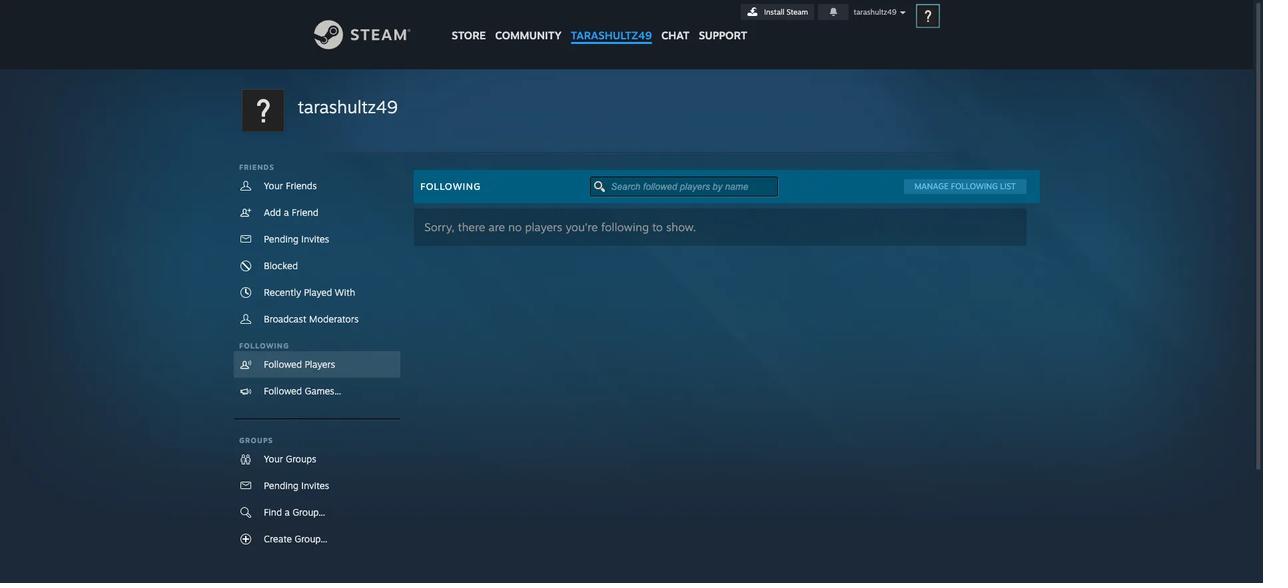 Task type: vqa. For each thing, say whether or not it's contained in the screenshot.
>
no



Task type: describe. For each thing, give the bounding box(es) containing it.
your groups link
[[234, 446, 401, 472]]

are
[[489, 220, 505, 234]]

your for your friends
[[264, 180, 283, 191]]

broadcast moderators
[[264, 313, 359, 325]]

your for your groups
[[264, 453, 283, 464]]

followed games... link
[[234, 378, 401, 405]]

2 horizontal spatial tarashultz49
[[854, 7, 897, 17]]

show.
[[666, 220, 696, 234]]

sorry, there are no players you're following to show.
[[424, 220, 696, 234]]

find a group... link
[[234, 499, 401, 526]]

0 vertical spatial groups
[[239, 436, 273, 445]]

invites for 1st pending invites link
[[301, 233, 329, 245]]

moderators
[[309, 313, 359, 325]]

recently played with
[[264, 287, 355, 298]]

2 vertical spatial tarashultz49
[[298, 96, 398, 117]]

friend
[[292, 207, 319, 218]]

a for find
[[285, 506, 290, 518]]

0 vertical spatial following
[[420, 181, 481, 192]]

players
[[305, 359, 335, 370]]

1 vertical spatial following
[[601, 220, 649, 234]]

followed players
[[264, 359, 335, 370]]

0 vertical spatial friends
[[239, 163, 275, 172]]

add
[[264, 207, 281, 218]]

games...
[[305, 385, 341, 397]]

chat link
[[657, 0, 694, 45]]

add a friend
[[264, 207, 319, 218]]

install
[[764, 7, 785, 17]]

support
[[699, 29, 747, 42]]

chat
[[662, 29, 690, 42]]

list
[[1000, 181, 1016, 191]]

store link
[[447, 0, 491, 48]]

1 vertical spatial tarashultz49
[[571, 29, 652, 42]]

install steam
[[764, 7, 808, 17]]

find
[[264, 506, 282, 518]]

2 pending from the top
[[264, 480, 299, 491]]

your friends
[[264, 180, 317, 191]]

followed players link
[[234, 351, 401, 378]]

invites for second pending invites link from the top
[[301, 480, 329, 491]]

1 pending invites link from the top
[[234, 226, 401, 253]]

broadcast moderators link
[[234, 306, 401, 333]]



Task type: locate. For each thing, give the bounding box(es) containing it.
pending invites link down friend
[[234, 226, 401, 253]]

find a group...
[[264, 506, 325, 518]]

1 invites from the top
[[301, 233, 329, 245]]

create group... link
[[234, 526, 401, 552]]

followed
[[264, 359, 302, 370], [264, 385, 302, 397]]

following inside button
[[951, 181, 998, 191]]

following up sorry,
[[420, 181, 481, 192]]

0 vertical spatial followed
[[264, 359, 302, 370]]

0 horizontal spatial following
[[239, 341, 289, 351]]

groups inside "link"
[[286, 453, 316, 464]]

there
[[458, 220, 485, 234]]

0 vertical spatial group...
[[293, 506, 325, 518]]

add a friend link
[[234, 199, 401, 226]]

steam
[[787, 7, 808, 17]]

followed up followed games...
[[264, 359, 302, 370]]

1 vertical spatial a
[[285, 506, 290, 518]]

invites
[[301, 233, 329, 245], [301, 480, 329, 491]]

create
[[264, 533, 292, 544]]

0 vertical spatial pending invites
[[264, 233, 329, 245]]

1 horizontal spatial friends
[[286, 180, 317, 191]]

pending invites link
[[234, 226, 401, 253], [234, 472, 401, 499]]

pending up blocked
[[264, 233, 299, 245]]

to
[[652, 220, 663, 234]]

manage
[[915, 181, 949, 191]]

players
[[525, 220, 562, 234]]

1 horizontal spatial following
[[420, 181, 481, 192]]

1 vertical spatial group...
[[295, 533, 328, 544]]

1 vertical spatial pending invites link
[[234, 472, 401, 499]]

your
[[264, 180, 283, 191], [264, 453, 283, 464]]

1 vertical spatial friends
[[286, 180, 317, 191]]

pending invites up find a group...
[[264, 480, 329, 491]]

following down broadcast
[[239, 341, 289, 351]]

your friends link
[[234, 173, 401, 199]]

tarashultz49 link
[[566, 0, 657, 48], [298, 95, 398, 119]]

played
[[304, 287, 332, 298]]

1 vertical spatial following
[[239, 341, 289, 351]]

0 vertical spatial tarashultz49 link
[[566, 0, 657, 48]]

following left to at the right
[[601, 220, 649, 234]]

you're
[[566, 220, 598, 234]]

0 vertical spatial tarashultz49
[[854, 7, 897, 17]]

your up the find at left
[[264, 453, 283, 464]]

followed for followed games...
[[264, 385, 302, 397]]

friends up your friends
[[239, 163, 275, 172]]

1 horizontal spatial groups
[[286, 453, 316, 464]]

recently played with link
[[234, 279, 401, 306]]

sorry,
[[424, 220, 455, 234]]

0 vertical spatial a
[[284, 207, 289, 218]]

pending invites link up find a group...
[[234, 472, 401, 499]]

manage following list button
[[904, 179, 1027, 194]]

2 pending invites link from the top
[[234, 472, 401, 499]]

0 horizontal spatial groups
[[239, 436, 273, 445]]

store
[[452, 29, 486, 42]]

a inside "link"
[[285, 506, 290, 518]]

friends up friend
[[286, 180, 317, 191]]

blocked
[[264, 260, 298, 271]]

0 vertical spatial invites
[[301, 233, 329, 245]]

pending invites down the add a friend
[[264, 233, 329, 245]]

broadcast
[[264, 313, 307, 325]]

1 pending from the top
[[264, 233, 299, 245]]

your inside "link"
[[264, 453, 283, 464]]

a right the find at left
[[285, 506, 290, 518]]

your up 'add'
[[264, 180, 283, 191]]

1 your from the top
[[264, 180, 283, 191]]

1 followed from the top
[[264, 359, 302, 370]]

recently
[[264, 287, 301, 298]]

blocked link
[[234, 253, 401, 279]]

group... up create group... link
[[293, 506, 325, 518]]

1 horizontal spatial following
[[951, 181, 998, 191]]

following left list
[[951, 181, 998, 191]]

1 horizontal spatial tarashultz49
[[571, 29, 652, 42]]

following
[[420, 181, 481, 192], [239, 341, 289, 351]]

1 vertical spatial invites
[[301, 480, 329, 491]]

no
[[508, 220, 522, 234]]

1 pending invites from the top
[[264, 233, 329, 245]]

0 horizontal spatial tarashultz49 link
[[298, 95, 398, 119]]

community
[[495, 29, 562, 42]]

group... inside "link"
[[293, 506, 325, 518]]

group... down the find a group... "link"
[[295, 533, 328, 544]]

community link
[[491, 0, 566, 48]]

0 vertical spatial following
[[951, 181, 998, 191]]

1 vertical spatial pending
[[264, 480, 299, 491]]

groups up your groups at bottom
[[239, 436, 273, 445]]

1 vertical spatial tarashultz49 link
[[298, 95, 398, 119]]

0 horizontal spatial tarashultz49
[[298, 96, 398, 117]]

your groups
[[264, 453, 316, 464]]

manage following list
[[915, 181, 1016, 191]]

a right 'add'
[[284, 207, 289, 218]]

pending
[[264, 233, 299, 245], [264, 480, 299, 491]]

Search followed players by name text field
[[590, 177, 778, 197]]

0 vertical spatial pending
[[264, 233, 299, 245]]

0 horizontal spatial friends
[[239, 163, 275, 172]]

pending invites
[[264, 233, 329, 245], [264, 480, 329, 491]]

0 vertical spatial your
[[264, 180, 283, 191]]

followed down "followed players"
[[264, 385, 302, 397]]

1 vertical spatial groups
[[286, 453, 316, 464]]

1 horizontal spatial tarashultz49 link
[[566, 0, 657, 48]]

1 vertical spatial followed
[[264, 385, 302, 397]]

1 vertical spatial your
[[264, 453, 283, 464]]

0 vertical spatial pending invites link
[[234, 226, 401, 253]]

install steam link
[[741, 4, 814, 20]]

2 your from the top
[[264, 453, 283, 464]]

with
[[335, 287, 355, 298]]

following
[[951, 181, 998, 191], [601, 220, 649, 234]]

invites down your groups "link"
[[301, 480, 329, 491]]

create group...
[[264, 533, 328, 544]]

2 invites from the top
[[301, 480, 329, 491]]

2 pending invites from the top
[[264, 480, 329, 491]]

groups
[[239, 436, 273, 445], [286, 453, 316, 464]]

followed games...
[[264, 385, 341, 397]]

followed for followed players
[[264, 359, 302, 370]]

invites down add a friend link
[[301, 233, 329, 245]]

pending up the find at left
[[264, 480, 299, 491]]

a
[[284, 207, 289, 218], [285, 506, 290, 518]]

support link
[[694, 0, 752, 45]]

friends
[[239, 163, 275, 172], [286, 180, 317, 191]]

groups up find a group...
[[286, 453, 316, 464]]

group...
[[293, 506, 325, 518], [295, 533, 328, 544]]

0 horizontal spatial following
[[601, 220, 649, 234]]

a for add
[[284, 207, 289, 218]]

1 vertical spatial pending invites
[[264, 480, 329, 491]]

2 followed from the top
[[264, 385, 302, 397]]

tarashultz49
[[854, 7, 897, 17], [571, 29, 652, 42], [298, 96, 398, 117]]



